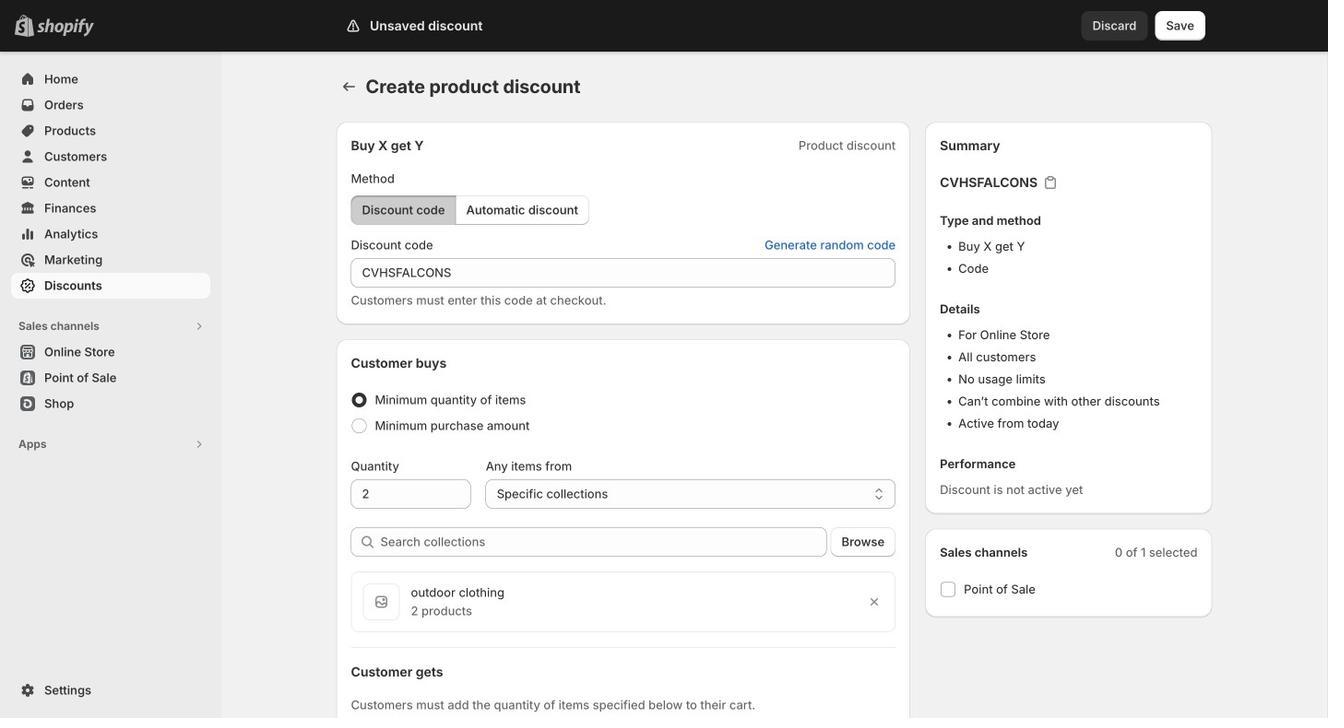 Task type: describe. For each thing, give the bounding box(es) containing it.
shopify image
[[37, 18, 94, 37]]



Task type: vqa. For each thing, say whether or not it's contained in the screenshot.
"look"
no



Task type: locate. For each thing, give the bounding box(es) containing it.
None text field
[[351, 258, 896, 288]]

Search collections text field
[[381, 528, 827, 557]]

None text field
[[351, 480, 471, 509]]



